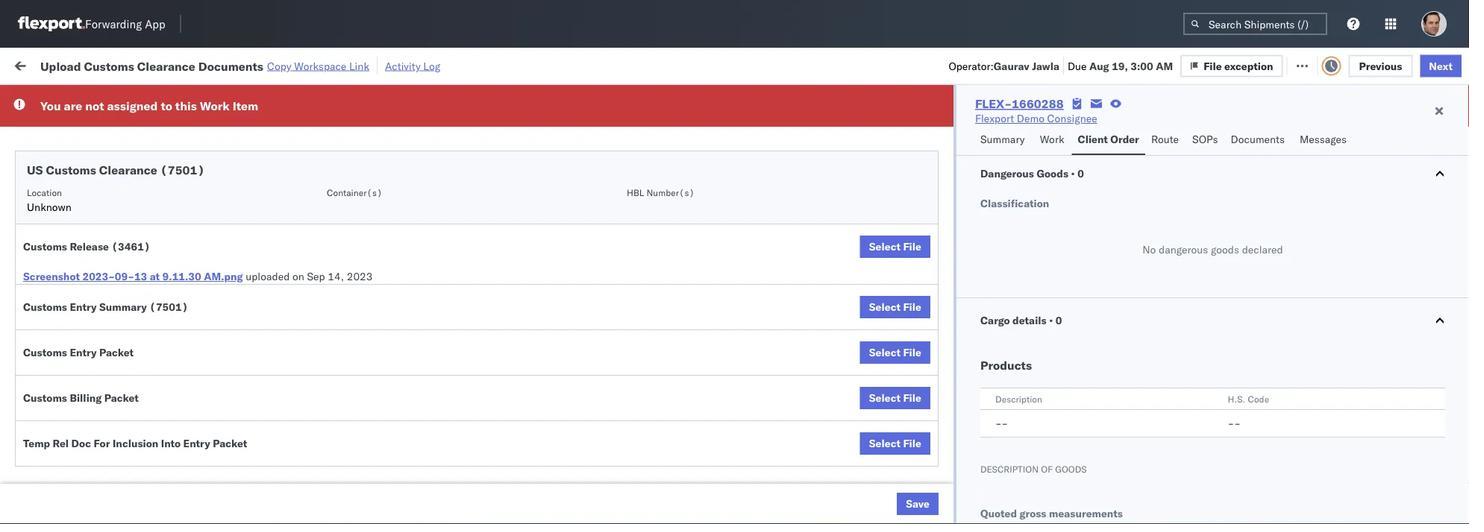 Task type: vqa. For each thing, say whether or not it's contained in the screenshot.
1977428
yes



Task type: describe. For each thing, give the bounding box(es) containing it.
description for description
[[996, 394, 1043, 405]]

pickup for confirm pickup from los angeles, ca button corresponding to flex-1977428
[[75, 345, 107, 358]]

schedule inside schedule pickup from los angeles international airport
[[34, 141, 78, 154]]

upload proof of delivery
[[34, 411, 150, 424]]

1 mar from the top
[[331, 477, 351, 490]]

schedule delivery appointment link for 2:59 am est, feb 17, 2023
[[34, 115, 184, 129]]

upload customs clearance documents copy workspace link
[[40, 58, 369, 73]]

(7501) for customs entry summary (7501)
[[149, 301, 188, 314]]

gaurav
[[994, 59, 1030, 72]]

0 vertical spatial 3:00
[[1131, 59, 1154, 72]]

flex-1919147
[[897, 444, 974, 458]]

10:30
[[261, 280, 290, 293]]

1 honeywell from the left
[[604, 280, 653, 293]]

1 horizontal spatial --
[[1109, 510, 1122, 523]]

log
[[423, 59, 441, 72]]

2150210 for 3:00 pm est, feb 20, 2023
[[929, 215, 974, 228]]

in
[[222, 93, 231, 104]]

schedule pickup from los angeles, ca for 2nd schedule pickup from los angeles, ca button from the top of the page
[[34, 477, 218, 490]]

flexport for 2nd schedule pickup from los angeles, ca button from the top of the page
[[604, 477, 643, 490]]

flex-1988285
[[897, 116, 974, 129]]

1 vertical spatial of
[[1041, 464, 1053, 475]]

flex-2150210 for 12:00 pm est, feb 25, 2023
[[897, 412, 974, 425]]

1 3:30 pm est, feb 17, 2023 from the top
[[261, 149, 396, 162]]

bookings for confirm delivery link
[[710, 379, 753, 392]]

2023 for upload proof of delivery link
[[376, 412, 402, 425]]

sops button
[[1187, 126, 1225, 155]]

schedule pickup from los angeles, ca link for 3rd schedule pickup from los angeles, ca button from the top of the page
[[34, 509, 218, 524]]

2150210 for 12:00 pm est, feb 25, 2023
[[929, 412, 974, 425]]

packet for customs billing packet
[[104, 392, 139, 405]]

you are not assigned to this work item
[[40, 99, 258, 113]]

customs entry summary (7501)
[[23, 301, 188, 314]]

0 vertical spatial no
[[350, 93, 362, 104]]

8 schedule from the top
[[34, 509, 78, 522]]

select for customs entry packet
[[869, 346, 901, 359]]

select file button for customs entry summary (7501)
[[860, 296, 931, 319]]

feb left 20,
[[330, 215, 349, 228]]

not
[[85, 99, 104, 113]]

778 at risk
[[280, 58, 332, 71]]

17, for ocean lcl
[[352, 116, 368, 129]]

0 vertical spatial flexport
[[975, 112, 1015, 125]]

snooze
[[441, 122, 470, 133]]

messages button
[[1294, 126, 1355, 155]]

2 2:59 from the top
[[261, 477, 284, 490]]

ocean fcl for --
[[498, 510, 550, 523]]

resize handle column header for consignee
[[847, 116, 865, 525]]

from for 2nd schedule pickup from los angeles, ca button from the top of the page schedule pickup from los angeles, ca "link"
[[116, 477, 138, 490]]

2 1977428 from the top
[[929, 280, 974, 293]]

2:59 for mbltest1234
[[261, 116, 284, 129]]

workspace
[[294, 59, 347, 72]]

select file for customs entry packet
[[869, 346, 922, 359]]

release
[[70, 240, 109, 253]]

activity log
[[385, 59, 441, 72]]

rel
[[53, 437, 69, 450]]

ocean for demo123
[[498, 379, 528, 392]]

temp
[[23, 437, 50, 450]]

container
[[1003, 116, 1043, 127]]

2:59 for --
[[261, 510, 284, 523]]

1 maeu1234567 from the top
[[1003, 280, 1079, 293]]

import
[[126, 58, 159, 71]]

confirm pickup from los angeles, ca for flex-1977428
[[34, 345, 212, 358]]

select file for temp rel doc for inclusion into entry packet
[[869, 437, 922, 450]]

• for details
[[1050, 314, 1053, 327]]

pm up 3:00 pm est, feb 20, 2023 at the top
[[286, 182, 303, 195]]

unknown
[[27, 201, 72, 214]]

19,
[[1112, 59, 1128, 72]]

copy
[[267, 59, 292, 72]]

flex-1660288 link
[[975, 96, 1064, 111]]

batch action
[[1387, 58, 1451, 71]]

mbl/mawb
[[1109, 122, 1161, 133]]

consignee inside 'button'
[[710, 122, 753, 133]]

customs up location
[[46, 163, 96, 178]]

2 vertical spatial packet
[[213, 437, 247, 450]]

flex id
[[873, 122, 901, 133]]

2 maeu1234567 from the top
[[1003, 346, 1079, 359]]

nyku9743990
[[1003, 116, 1077, 129]]

air for 3:00 pm est, feb 20, 2023
[[498, 215, 511, 228]]

5 schedule from the top
[[34, 280, 78, 293]]

1 flex-1911408 from the top
[[897, 313, 974, 326]]

uploaded
[[246, 270, 290, 283]]

customs down screenshot at the left
[[23, 301, 67, 314]]

4 schedule from the top
[[34, 247, 78, 260]]

2 flxt00001977428a from the top
[[1109, 280, 1212, 293]]

flex-1911466 for 3rd schedule pickup from los angeles, ca button from the top of the page's schedule pickup from los angeles, ca "link"
[[897, 510, 974, 523]]

work inside button
[[162, 58, 188, 71]]

feb for mbltest1234
[[331, 116, 349, 129]]

10:30 pm est, feb 21, 2023
[[261, 280, 402, 293]]

2 honeywell from the left
[[710, 280, 759, 293]]

3 schedule from the top
[[34, 181, 78, 194]]

1 horizontal spatial work
[[200, 99, 230, 113]]

airport
[[98, 156, 131, 169]]

schedule delivery appointment link for 10:30 pm est, feb 21, 2023
[[34, 279, 184, 294]]

air for 12:00 pm est, feb 25, 2023
[[498, 412, 511, 425]]

schedule delivery appointment button for 10:30 pm est, feb 21, 2023
[[34, 279, 184, 295]]

western
[[838, 149, 877, 162]]

delivery up the temp rel doc for inclusion into entry packet
[[111, 411, 150, 424]]

1 3:30 from the top
[[261, 149, 284, 162]]

order
[[1111, 133, 1140, 146]]

angeles, for 1st schedule pickup from los angeles, ca button from the top of the page's schedule pickup from los angeles, ca "link"
[[160, 247, 201, 260]]

3 resize handle column header from the left
[[472, 116, 490, 525]]

1 horizontal spatial no
[[1143, 243, 1156, 256]]

delivery for 10:30 pm est, feb 21, 2023
[[81, 280, 120, 293]]

from for confirm pickup from los angeles, ca link associated with flex-1911408
[[110, 312, 132, 325]]

h.s.
[[1228, 394, 1246, 405]]

schedule pickup from los angeles international airport button
[[34, 140, 233, 171]]

risk
[[315, 58, 332, 71]]

save button
[[897, 493, 939, 516]]

demo for 2nd schedule pickup from los angeles, ca button from the top of the page schedule pickup from los angeles, ca "link"
[[645, 477, 673, 490]]

2023 for 3rd schedule pickup from los angeles, ca button from the top of the page's schedule pickup from los angeles, ca "link"
[[366, 510, 392, 523]]

feb for demo123
[[331, 379, 349, 392]]

confirm pickup from los angeles, ca button for flex-1977428
[[34, 344, 212, 361]]

1 flex-2001714 from the top
[[897, 149, 974, 162]]

2 flex-1911408 from the top
[[897, 379, 974, 392]]

0 horizontal spatial products
[[631, 116, 673, 129]]

entry for summary
[[70, 301, 97, 314]]

bookings for 3rd schedule pickup from los angeles, ca button from the top of the page's schedule pickup from los angeles, ca "link"
[[710, 510, 753, 523]]

mbltest1234
[[1109, 116, 1180, 129]]

status : ready for work, blocked, in progress
[[81, 93, 270, 104]]

otter products - test account
[[604, 116, 747, 129]]

0 horizontal spatial summary
[[99, 301, 147, 314]]

classification
[[981, 197, 1050, 210]]

lcl for otter products - test account
[[531, 116, 549, 129]]

flex-1911466 for 2nd schedule pickup from los angeles, ca button from the top of the page schedule pickup from los angeles, ca "link"
[[897, 477, 974, 490]]

0 vertical spatial at
[[303, 58, 312, 71]]

pickup for 'schedule pickup from los angeles international airport' button
[[81, 141, 113, 154]]

name
[[630, 122, 654, 133]]

0 horizontal spatial --
[[996, 417, 1009, 430]]

integration for 12:00 pm est, feb 25, 2023
[[710, 412, 761, 425]]

no dangerous goods declared
[[1143, 243, 1284, 256]]

message (10)
[[200, 58, 268, 71]]

1 horizontal spatial on
[[371, 58, 383, 71]]

quoted gross measurements
[[981, 508, 1123, 521]]

forwarding
[[85, 17, 142, 31]]

pickup for 1st schedule pickup from los angeles, ca button from the top of the page
[[81, 247, 113, 260]]

from for 1st schedule pickup from los angeles, ca button from the top of the page's schedule pickup from los angeles, ca "link"
[[116, 247, 138, 260]]

dangerous
[[981, 167, 1034, 180]]

client name
[[604, 122, 654, 133]]

2 fcl from the top
[[531, 477, 550, 490]]

(3461)
[[112, 240, 150, 253]]

2 mar from the top
[[331, 510, 351, 523]]

14,
[[328, 270, 344, 283]]

demo123
[[1109, 379, 1160, 392]]

est, for 017482927423
[[312, 412, 334, 425]]

schedule pickup from los angeles, ca for 3rd schedule pickup from los angeles, ca button from the top of the page
[[34, 509, 218, 522]]

09-
[[115, 270, 134, 283]]

2023 for confirm delivery link
[[371, 379, 397, 392]]

client for client order
[[1078, 133, 1108, 146]]

are
[[64, 99, 82, 113]]

angeles
[[160, 141, 198, 154]]

resize handle column header for flex id
[[978, 116, 996, 525]]

gross
[[1020, 508, 1047, 521]]

select file button for customs billing packet
[[860, 387, 931, 410]]

screenshot 2023-09-13 at 9.11.30 am.png uploaded on sep 14, 2023
[[23, 270, 373, 283]]

assigned
[[107, 99, 158, 113]]

batch action button
[[1363, 53, 1461, 76]]

angeles, for 2nd schedule pickup from los angeles, ca button from the top of the page schedule pickup from los angeles, ca "link"
[[160, 477, 201, 490]]

2 honeywell - test account from the left
[[710, 280, 833, 293]]

0 vertical spatial demo
[[1017, 112, 1045, 125]]

workitem button
[[9, 119, 237, 134]]

2 schedule pickup from los angeles, ca link from the top
[[34, 443, 218, 458]]

1 horizontal spatial products
[[981, 358, 1032, 373]]

otter for otter products - test account
[[604, 116, 628, 129]]

2023 for schedule pickup from los angeles international airport link
[[370, 149, 396, 162]]

0 vertical spatial upload
[[40, 58, 81, 73]]

confirm inside button
[[34, 378, 72, 391]]

lcl for honeywell - test account
[[531, 280, 549, 293]]

file for temp rel doc for inclusion into entry packet
[[903, 437, 922, 450]]

schedule pickup from los angeles international airport
[[34, 141, 198, 169]]

12:00 pm est, feb 25, 2023
[[261, 412, 402, 425]]

entry for packet
[[70, 346, 97, 359]]

25, for 3:00 am est, feb 25, 2023
[[352, 379, 368, 392]]

container(s)
[[327, 187, 382, 198]]

products,
[[737, 116, 783, 129]]

number(s)
[[647, 187, 695, 198]]

from for schedule pickup from los angeles international airport link
[[116, 141, 138, 154]]

customs up screenshot at the left
[[23, 240, 67, 253]]

resize handle column header for container numbers
[[1084, 116, 1102, 525]]

2 schedule delivery appointment link from the top
[[34, 180, 184, 195]]

select for customs billing packet
[[869, 392, 901, 405]]

est, for mawb1234
[[305, 149, 328, 162]]

(7501) for us customs clearance (7501)
[[160, 163, 205, 178]]

feb for 017482927423
[[337, 412, 355, 425]]

2 schedule pickup from los angeles, ca from the top
[[34, 444, 218, 457]]

2:59 am est, feb 17, 2023
[[261, 116, 397, 129]]

pm for upload proof of delivery
[[293, 412, 309, 425]]

customs up status at the top of page
[[84, 58, 134, 73]]

ocean for flxt00001977428a
[[498, 280, 528, 293]]

description of goods
[[981, 464, 1087, 475]]

confirm delivery button
[[34, 377, 114, 394]]

0 for cargo details • 0
[[1056, 314, 1063, 327]]

batch
[[1387, 58, 1416, 71]]

confirm delivery
[[34, 378, 114, 391]]

mbl/mawb numbers button
[[1102, 119, 1291, 134]]

my work
[[15, 54, 81, 75]]

documents for upload customs clearance documents copy workspace link
[[198, 58, 263, 73]]

1977428 for confirm pickup from los angeles, ca
[[929, 346, 974, 359]]

integration for 3:30 pm est, feb 17, 2023
[[710, 149, 761, 162]]

017482927423
[[1109, 412, 1187, 425]]

2 3:30 pm est, feb 17, 2023 from the top
[[261, 182, 396, 195]]

container numbers
[[1003, 116, 1043, 139]]

upload customs clearance documents button
[[34, 213, 220, 230]]

billing
[[70, 392, 102, 405]]

pickup for 3rd schedule pickup from los angeles, ca button from the top of the page
[[81, 509, 113, 522]]

pm for schedule delivery appointment
[[293, 280, 309, 293]]

appointment for 2:59 am est, feb 17, 2023
[[122, 115, 184, 128]]

numbers for mbl/mawb numbers
[[1164, 122, 1201, 133]]

0 vertical spatial flexport demo consignee
[[975, 112, 1098, 125]]

hbl number(s)
[[627, 187, 695, 198]]

operator: gaurav jawla
[[949, 59, 1060, 72]]

details
[[1013, 314, 1047, 327]]

blocked,
[[183, 93, 220, 104]]

item
[[233, 99, 258, 113]]

est, for flxt00001977428a
[[312, 280, 334, 293]]

2 vertical spatial entry
[[183, 437, 210, 450]]



Task type: locate. For each thing, give the bounding box(es) containing it.
pm down deadline
[[286, 149, 303, 162]]

3:00 for integration test account - on ag
[[261, 215, 284, 228]]

goods for of
[[1056, 464, 1087, 475]]

25, for 12:00 pm est, feb 25, 2023
[[358, 412, 374, 425]]

clearance
[[137, 58, 195, 73], [99, 163, 157, 178], [116, 214, 163, 227]]

work right this
[[200, 99, 230, 113]]

1 flex-1911466 from the top
[[897, 477, 974, 490]]

goods for dangerous
[[1211, 243, 1240, 256]]

0 vertical spatial products
[[631, 116, 673, 129]]

fcl for demo123
[[531, 379, 550, 392]]

1 vertical spatial 3,
[[353, 510, 363, 523]]

maeu1234567 up details
[[1003, 280, 1079, 293]]

confirm pickup from los angeles, ca button down 'customs entry summary (7501)'
[[34, 344, 212, 361]]

20,
[[351, 215, 367, 228]]

-
[[676, 116, 683, 129], [828, 149, 835, 162], [722, 215, 729, 228], [828, 215, 835, 228], [656, 280, 662, 293], [762, 280, 768, 293], [722, 412, 729, 425], [828, 412, 835, 425], [996, 417, 1002, 430], [1002, 417, 1009, 430], [1228, 417, 1235, 430], [1235, 417, 1241, 430], [1109, 510, 1116, 523], [1116, 510, 1122, 523]]

0 vertical spatial mar
[[331, 477, 351, 490]]

confirm pickup from los angeles, ca for flex-1911408
[[34, 312, 212, 325]]

Search Shipments (/) text field
[[1184, 13, 1328, 35]]

1 horizontal spatial otter
[[710, 116, 734, 129]]

: for status
[[107, 93, 110, 104]]

import work button
[[120, 48, 194, 81]]

1 vertical spatial mar
[[331, 510, 351, 523]]

otter
[[604, 116, 628, 129], [710, 116, 734, 129]]

2 2:59 am est, mar 3, 2023 from the top
[[261, 510, 392, 523]]

client left order
[[1078, 133, 1108, 146]]

select file
[[869, 240, 922, 253], [869, 301, 922, 314], [869, 346, 922, 359], [869, 392, 922, 405], [869, 437, 922, 450]]

mbl/mawb numbers
[[1109, 122, 1201, 133]]

(7501) down 9.11.30
[[149, 301, 188, 314]]

pm
[[286, 149, 303, 162], [286, 182, 303, 195], [286, 215, 303, 228], [293, 280, 309, 293], [293, 412, 309, 425]]

description up description of goods in the right bottom of the page
[[996, 394, 1043, 405]]

3 ocean from the top
[[498, 379, 528, 392]]

25, down 3:00 am est, feb 25, 2023
[[358, 412, 374, 425]]

customs up confirm delivery
[[23, 346, 67, 359]]

schedule delivery appointment button down us customs clearance (7501)
[[34, 180, 184, 197]]

1 vertical spatial 2:59 am est, mar 3, 2023
[[261, 510, 392, 523]]

select file for customs billing packet
[[869, 392, 922, 405]]

3:00 for bookings test consignee
[[261, 379, 284, 392]]

confirm pickup from los angeles, ca link down 09-
[[34, 312, 212, 327]]

customs entry packet
[[23, 346, 134, 359]]

0 vertical spatial 2:59 am est, mar 3, 2023
[[261, 477, 392, 490]]

11 resize handle column header from the left
[[1443, 116, 1461, 525]]

upload down location
[[34, 214, 68, 227]]

1 2150210 from the top
[[929, 215, 974, 228]]

packet right "into"
[[213, 437, 247, 450]]

17, down 'snoozed : no'
[[352, 116, 368, 129]]

select file button
[[860, 236, 931, 258], [860, 296, 931, 319], [860, 342, 931, 364], [860, 387, 931, 410], [860, 433, 931, 455]]

4 resize handle column header from the left
[[578, 116, 596, 525]]

3 schedule pickup from los angeles, ca from the top
[[34, 477, 218, 490]]

2 schedule delivery appointment button from the top
[[34, 180, 184, 197]]

schedule delivery appointment down us customs clearance (7501)
[[34, 181, 184, 194]]

flexport. image
[[18, 16, 85, 31]]

1977428
[[929, 247, 974, 260], [929, 280, 974, 293], [929, 346, 974, 359]]

us
[[27, 163, 43, 178]]

0 vertical spatial •
[[1071, 167, 1075, 180]]

angeles, for confirm pickup from los angeles, ca link associated with flex-1911408
[[154, 312, 195, 325]]

bookings for 2nd schedule pickup from los angeles, ca button from the top of the page schedule pickup from los angeles, ca "link"
[[710, 477, 753, 490]]

no
[[350, 93, 362, 104], [1143, 243, 1156, 256]]

clearance inside upload customs clearance documents link
[[116, 214, 163, 227]]

1 honeywell - test account from the left
[[604, 280, 727, 293]]

location
[[27, 187, 62, 198]]

187
[[349, 58, 369, 71]]

1 vertical spatial clearance
[[99, 163, 157, 178]]

1 vertical spatial 25,
[[358, 412, 374, 425]]

0 vertical spatial air
[[498, 149, 511, 162]]

client name button
[[596, 119, 687, 134]]

on right link
[[371, 58, 383, 71]]

packet down 'customs entry summary (7501)'
[[99, 346, 134, 359]]

flex-2150210 for 3:00 pm est, feb 20, 2023
[[897, 215, 974, 228]]

2 select from the top
[[869, 301, 901, 314]]

confirm up customs entry packet
[[34, 312, 72, 325]]

bicu1234565, for 3rd schedule pickup from los angeles, ca button from the top of the page
[[1003, 510, 1077, 523]]

upload up rel
[[34, 411, 68, 424]]

2 vertical spatial demo
[[645, 510, 673, 523]]

0 vertical spatial confirm
[[34, 312, 72, 325]]

1 vertical spatial 17,
[[351, 149, 367, 162]]

goods left declared on the right top of the page
[[1211, 243, 1240, 256]]

digital
[[880, 149, 910, 162]]

: up 2:59 am est, feb 17, 2023
[[343, 93, 346, 104]]

los inside schedule pickup from los angeles international airport
[[141, 141, 157, 154]]

select for temp rel doc for inclusion into entry packet
[[869, 437, 901, 450]]

0 vertical spatial 1911466
[[929, 477, 974, 490]]

workitem
[[16, 122, 55, 133]]

3,
[[353, 477, 363, 490], [353, 510, 363, 523]]

documents inside documents button
[[1231, 133, 1285, 146]]

forwarding app link
[[18, 16, 165, 31]]

bicu1234565,
[[1003, 477, 1077, 490], [1003, 510, 1077, 523]]

copy workspace link button
[[267, 59, 369, 72]]

2150210
[[929, 215, 974, 228], [929, 412, 974, 425]]

bicu1234565, demu1232567 for 3rd schedule pickup from los angeles, ca button from the top of the page's schedule pickup from los angeles, ca "link"
[[1003, 510, 1155, 523]]

2 vertical spatial 17,
[[351, 182, 367, 195]]

3:30 pm est, feb 17, 2023 down deadline button
[[261, 149, 396, 162]]

2 : from the left
[[343, 93, 346, 104]]

products down cargo
[[981, 358, 1032, 373]]

est, for --
[[306, 510, 329, 523]]

0 vertical spatial schedule pickup from los angeles, ca button
[[34, 246, 218, 262]]

2 vertical spatial schedule pickup from los angeles, ca button
[[34, 509, 218, 525]]

2 2001714 from the top
[[929, 182, 974, 195]]

pickup inside schedule pickup from los angeles international airport
[[81, 141, 113, 154]]

1 vertical spatial summary
[[99, 301, 147, 314]]

1 vertical spatial maeu1234567
[[1003, 346, 1079, 359]]

schedule delivery appointment
[[34, 115, 184, 128], [34, 181, 184, 194], [34, 280, 184, 293]]

2 1911408 from the top
[[929, 379, 974, 392]]

0 vertical spatial 17,
[[352, 116, 368, 129]]

1911408 up 1919147
[[929, 379, 974, 392]]

2 select file from the top
[[869, 301, 922, 314]]

ocean fcl for demo123
[[498, 379, 550, 392]]

schedule delivery appointment for 2:59 am est, feb 17, 2023
[[34, 115, 184, 128]]

filtered by:
[[15, 91, 68, 104]]

• right the goods
[[1071, 167, 1075, 180]]

1 2001714 from the top
[[929, 149, 974, 162]]

confirm up confirm delivery
[[34, 345, 72, 358]]

from for 3rd schedule pickup from los angeles, ca button from the top of the page's schedule pickup from los angeles, ca "link"
[[116, 509, 138, 522]]

flex-1911466 up save
[[897, 477, 974, 490]]

3:00 right 19,
[[1131, 59, 1154, 72]]

2 vertical spatial schedule delivery appointment
[[34, 280, 184, 293]]

delivery
[[81, 115, 120, 128], [81, 181, 120, 194], [81, 280, 120, 293], [75, 378, 114, 391], [111, 411, 150, 424]]

for
[[94, 437, 110, 450]]

3 confirm from the top
[[34, 378, 72, 391]]

4 schedule pickup from los angeles, ca from the top
[[34, 509, 218, 522]]

5 select file from the top
[[869, 437, 922, 450]]

schedule delivery appointment button up 'customs entry summary (7501)'
[[34, 279, 184, 295]]

1911466 down 1919147
[[929, 477, 974, 490]]

file for customs entry packet
[[903, 346, 922, 359]]

0 vertical spatial 0
[[1078, 167, 1084, 180]]

2 vertical spatial air
[[498, 412, 511, 425]]

summary inside button
[[981, 133, 1025, 146]]

2 2150210 from the top
[[929, 412, 974, 425]]

this
[[175, 99, 197, 113]]

0 vertical spatial confirm pickup from los angeles, ca link
[[34, 312, 212, 327]]

numbers for container numbers
[[1003, 128, 1040, 139]]

1 : from the left
[[107, 93, 110, 104]]

customs inside 'button'
[[71, 214, 113, 227]]

flex-1911408 button
[[873, 309, 977, 330], [873, 309, 977, 330], [873, 375, 977, 396], [873, 375, 977, 396]]

1 ocean from the top
[[498, 116, 528, 129]]

integration test account - on ag
[[604, 215, 764, 228], [710, 215, 870, 228], [604, 412, 764, 425], [710, 412, 870, 425]]

1 vertical spatial fcl
[[531, 477, 550, 490]]

0 vertical spatial flex-1977428
[[897, 247, 974, 260]]

3 schedule delivery appointment button from the top
[[34, 279, 184, 295]]

3 schedule pickup from los angeles, ca button from the top
[[34, 509, 218, 525]]

: right not on the top
[[107, 93, 110, 104]]

flex-1911466 button
[[873, 474, 977, 494], [873, 474, 977, 494], [873, 506, 977, 525], [873, 506, 977, 525]]

confirm pickup from los angeles, ca button for flex-1911408
[[34, 312, 212, 328]]

schedule delivery appointment button for 2:59 am est, feb 17, 2023
[[34, 115, 184, 131]]

0 horizontal spatial on
[[293, 270, 304, 283]]

flexport demo consignee
[[975, 112, 1098, 125], [604, 477, 726, 490], [604, 510, 726, 523]]

• right details
[[1050, 314, 1053, 327]]

import work
[[126, 58, 188, 71]]

1 vertical spatial bicu1234565, demu1232567
[[1003, 510, 1155, 523]]

17, up 20,
[[351, 182, 367, 195]]

0 vertical spatial appointment
[[122, 115, 184, 128]]

ocean
[[498, 116, 528, 129], [498, 280, 528, 293], [498, 379, 528, 392], [498, 477, 528, 490], [498, 510, 528, 523]]

2023-
[[82, 270, 115, 283]]

2 vertical spatial 2:59
[[261, 510, 284, 523]]

schedule delivery appointment link up 'customs entry summary (7501)'
[[34, 279, 184, 294]]

us customs clearance (7501)
[[27, 163, 205, 178]]

ocean for --
[[498, 510, 528, 523]]

fcl for --
[[531, 510, 550, 523]]

of
[[99, 411, 108, 424], [1041, 464, 1053, 475]]

1 vertical spatial flex-1977428
[[897, 280, 974, 293]]

of up quoted gross measurements
[[1041, 464, 1053, 475]]

1 vertical spatial at
[[150, 270, 160, 283]]

1 horizontal spatial 0
[[1078, 167, 1084, 180]]

2 vertical spatial clearance
[[116, 214, 163, 227]]

mode
[[498, 122, 521, 133]]

appointment down 'schedule pickup from los angeles international airport' button
[[122, 181, 184, 194]]

2 vertical spatial appointment
[[122, 280, 184, 293]]

3:30 pm est, feb 17, 2023 up 3:00 pm est, feb 20, 2023 at the top
[[261, 182, 396, 195]]

test
[[685, 116, 705, 129], [764, 149, 784, 162], [658, 215, 678, 228], [764, 215, 784, 228], [665, 280, 685, 293], [771, 280, 791, 293], [650, 379, 670, 392], [756, 379, 776, 392], [658, 412, 678, 425], [764, 412, 784, 425], [756, 477, 776, 490], [756, 510, 776, 523]]

progress
[[233, 93, 270, 104]]

feb for mawb1234
[[330, 149, 349, 162]]

resize handle column header for deadline
[[415, 116, 433, 525]]

0 vertical spatial clearance
[[137, 58, 195, 73]]

2 confirm pickup from los angeles, ca from the top
[[34, 345, 212, 358]]

0 vertical spatial flex-2001714
[[897, 149, 974, 162]]

1 vertical spatial 2:59
[[261, 477, 284, 490]]

3 flex-1977428 from the top
[[897, 346, 974, 359]]

1 3, from the top
[[353, 477, 363, 490]]

screenshot 2023-09-13 at 9.11.30 am.png link
[[23, 269, 243, 284]]

to
[[161, 99, 172, 113]]

pickup for confirm pickup from los angeles, ca button associated with flex-1911408
[[75, 312, 107, 325]]

schedule pickup from los angeles, ca link for 2nd schedule pickup from los angeles, ca button from the top of the page
[[34, 476, 218, 491]]

3 1977428 from the top
[[929, 346, 974, 359]]

upload inside button
[[34, 411, 68, 424]]

1 horizontal spatial :
[[343, 93, 346, 104]]

1 vertical spatial 3:00
[[261, 215, 284, 228]]

goods
[[1037, 167, 1069, 180]]

inclusion
[[113, 437, 158, 450]]

0 vertical spatial flex-1911408
[[897, 313, 974, 326]]

4 select from the top
[[869, 392, 901, 405]]

1 resize handle column header from the left
[[234, 116, 252, 525]]

air for 3:30 pm est, feb 17, 2023
[[498, 149, 511, 162]]

feb for flxt00001977428a
[[337, 280, 355, 293]]

deadline button
[[254, 119, 418, 134]]

flex
[[873, 122, 890, 133]]

appointment
[[122, 115, 184, 128], [122, 181, 184, 194], [122, 280, 184, 293]]

1 2:59 from the top
[[261, 116, 284, 129]]

confirm pickup from los angeles, ca down 'customs entry summary (7501)'
[[34, 345, 212, 358]]

1 vertical spatial entry
[[70, 346, 97, 359]]

flex-1977428 for schedule pickup from los angeles, ca
[[897, 247, 974, 260]]

0 vertical spatial goods
[[1211, 243, 1240, 256]]

0 horizontal spatial of
[[99, 411, 108, 424]]

1 vertical spatial confirm
[[34, 345, 72, 358]]

customs
[[84, 58, 134, 73], [46, 163, 96, 178], [71, 214, 113, 227], [23, 240, 67, 253], [23, 301, 67, 314], [23, 346, 67, 359], [23, 392, 67, 405]]

2 vertical spatial 3:00
[[261, 379, 284, 392]]

flex-1911466
[[897, 477, 974, 490], [897, 510, 974, 523]]

10 resize handle column header from the left
[[1394, 116, 1412, 525]]

1 vertical spatial flexport
[[604, 477, 643, 490]]

select file button for customs entry packet
[[860, 342, 931, 364]]

2 resize handle column header from the left
[[415, 116, 433, 525]]

am for mbltest1234
[[286, 116, 304, 129]]

1 vertical spatial on
[[293, 270, 304, 283]]

bookings test consignee for 3rd schedule pickup from los angeles, ca button from the top of the page
[[710, 510, 829, 523]]

resize handle column header for mode
[[578, 116, 596, 525]]

documents right the sops button
[[1231, 133, 1285, 146]]

schedule delivery appointment for 10:30 pm est, feb 21, 2023
[[34, 280, 184, 293]]

numbers inside container numbers
[[1003, 128, 1040, 139]]

9.11.30
[[162, 270, 201, 283]]

consignee
[[1048, 112, 1098, 125], [710, 122, 753, 133], [673, 379, 723, 392], [779, 379, 829, 392], [676, 477, 726, 490], [779, 477, 829, 490], [676, 510, 726, 523], [779, 510, 829, 523]]

6 schedule from the top
[[34, 444, 78, 457]]

entry down 2023-
[[70, 301, 97, 314]]

2 vertical spatial documents
[[166, 214, 220, 227]]

los
[[141, 141, 157, 154], [141, 247, 157, 260], [135, 312, 151, 325], [135, 345, 151, 358], [141, 444, 157, 457], [141, 477, 157, 490], [141, 509, 157, 522]]

1 schedule from the top
[[34, 115, 78, 128]]

documents
[[198, 58, 263, 73], [1231, 133, 1285, 146], [166, 214, 220, 227]]

select for customs entry summary (7501)
[[869, 301, 901, 314]]

ocean lcl for otter
[[498, 116, 549, 129]]

1 horizontal spatial •
[[1071, 167, 1075, 180]]

2 vertical spatial ocean fcl
[[498, 510, 550, 523]]

0 vertical spatial fcl
[[531, 379, 550, 392]]

file for customs entry summary (7501)
[[903, 301, 922, 314]]

demo for 3rd schedule pickup from los angeles, ca button from the top of the page's schedule pickup from los angeles, ca "link"
[[645, 510, 673, 523]]

confirm pickup from los angeles, ca link
[[34, 312, 212, 327], [34, 344, 212, 359]]

1 flxt00001977428a from the top
[[1109, 247, 1212, 260]]

air
[[498, 149, 511, 162], [498, 215, 511, 228], [498, 412, 511, 425]]

app
[[145, 17, 165, 31]]

2 ocean fcl from the top
[[498, 477, 550, 490]]

25, up 12:00 pm est, feb 25, 2023
[[352, 379, 368, 392]]

1 otter from the left
[[604, 116, 628, 129]]

flex-1911408 left cargo
[[897, 313, 974, 326]]

1 horizontal spatial goods
[[1211, 243, 1240, 256]]

2 flex-1911466 from the top
[[897, 510, 974, 523]]

0 horizontal spatial at
[[150, 270, 160, 283]]

2 confirm from the top
[[34, 345, 72, 358]]

pickup
[[81, 141, 113, 154], [81, 247, 113, 260], [75, 312, 107, 325], [75, 345, 107, 358], [81, 444, 113, 457], [81, 477, 113, 490], [81, 509, 113, 522]]

feb up 12:00 pm est, feb 25, 2023
[[331, 379, 349, 392]]

0 vertical spatial confirm pickup from los angeles, ca
[[34, 312, 212, 325]]

1 vertical spatial no
[[1143, 243, 1156, 256]]

3 ocean fcl from the top
[[498, 510, 550, 523]]

bicu1234565, demu1232567 for 2nd schedule pickup from los angeles, ca button from the top of the page schedule pickup from los angeles, ca "link"
[[1003, 477, 1155, 490]]

pm for upload customs clearance documents
[[286, 215, 303, 228]]

9 resize handle column header from the left
[[1288, 116, 1306, 525]]

3:00 up the uploaded
[[261, 215, 284, 228]]

0 vertical spatial maeu1234567
[[1003, 280, 1079, 293]]

Search Work text field
[[968, 53, 1131, 76]]

1 vertical spatial 1911466
[[929, 510, 974, 523]]

1 vertical spatial flxt00001977428a
[[1109, 280, 1212, 293]]

1 bicu1234565, from the top
[[1003, 477, 1077, 490]]

upload proof of delivery button
[[34, 410, 150, 427]]

flexport demo consignee for 2nd schedule pickup from los angeles, ca button from the top of the page
[[604, 477, 726, 490]]

products
[[631, 116, 673, 129], [981, 358, 1032, 373]]

client for client name
[[604, 122, 628, 133]]

1911466 for 3rd schedule pickup from los angeles, ca button from the top of the page
[[929, 510, 974, 523]]

pickup for 2nd schedule pickup from los angeles, ca button from the top of the page
[[81, 477, 113, 490]]

of inside button
[[99, 411, 108, 424]]

1 ocean fcl from the top
[[498, 379, 550, 392]]

1 select file button from the top
[[860, 236, 931, 258]]

: for snoozed
[[343, 93, 346, 104]]

pm up the uploaded
[[286, 215, 303, 228]]

client inside button
[[1078, 133, 1108, 146]]

(7501) down angeles
[[160, 163, 205, 178]]

upload up by:
[[40, 58, 81, 73]]

2 vertical spatial upload
[[34, 411, 68, 424]]

0 vertical spatial 3:30 pm est, feb 17, 2023
[[261, 149, 396, 162]]

2 flex-2150210 from the top
[[897, 412, 974, 425]]

est, for demo123
[[306, 379, 329, 392]]

entry right "into"
[[183, 437, 210, 450]]

1 vertical spatial documents
[[1231, 133, 1285, 146]]

5 ocean from the top
[[498, 510, 528, 523]]

confirm pickup from los angeles, ca down 09-
[[34, 312, 212, 325]]

2 schedule from the top
[[34, 141, 78, 154]]

2 3:30 from the top
[[261, 182, 284, 195]]

clearance for us customs clearance (7501)
[[99, 163, 157, 178]]

0 vertical spatial of
[[99, 411, 108, 424]]

4 select file from the top
[[869, 392, 922, 405]]

2 vertical spatial flexport
[[604, 510, 643, 523]]

pm right 10:30 on the left
[[293, 280, 309, 293]]

flex-1911466 left quoted
[[897, 510, 974, 523]]

--
[[996, 417, 1009, 430], [1228, 417, 1241, 430], [1109, 510, 1122, 523]]

1 horizontal spatial honeywell
[[710, 280, 759, 293]]

1 schedule pickup from los angeles, ca button from the top
[[34, 246, 218, 262]]

confirm pickup from los angeles, ca link for flex-1977428
[[34, 344, 212, 359]]

1 vertical spatial schedule delivery appointment
[[34, 181, 184, 194]]

2 appointment from the top
[[122, 181, 184, 194]]

8 resize handle column header from the left
[[1084, 116, 1102, 525]]

upload inside 'button'
[[34, 214, 68, 227]]

no left dangerous on the right of the page
[[1143, 243, 1156, 256]]

appointment down you are not assigned to this work item
[[122, 115, 184, 128]]

products up "hbl number(s)"
[[631, 116, 673, 129]]

sops
[[1193, 133, 1219, 146]]

resize handle column header for workitem
[[234, 116, 252, 525]]

select for customs release (3461)
[[869, 240, 901, 253]]

schedule delivery appointment link down us customs clearance (7501)
[[34, 180, 184, 195]]

0 right details
[[1056, 314, 1063, 327]]

2 select file button from the top
[[860, 296, 931, 319]]

1 2:59 am est, mar 3, 2023 from the top
[[261, 477, 392, 490]]

1 vertical spatial 3:30 pm est, feb 17, 2023
[[261, 182, 396, 195]]

dangerous
[[1159, 243, 1209, 256]]

previous button
[[1349, 55, 1413, 77]]

0 vertical spatial summary
[[981, 133, 1025, 146]]

work down nyku9743990 at the top of page
[[1040, 133, 1065, 146]]

numbers inside "button"
[[1164, 122, 1201, 133]]

at left 'risk'
[[303, 58, 312, 71]]

2 flex-1977428 from the top
[[897, 280, 974, 293]]

work
[[43, 54, 81, 75]]

1 fcl from the top
[[531, 379, 550, 392]]

delivery down not on the top
[[81, 115, 120, 128]]

bookings test consignee for 2nd schedule pickup from los angeles, ca button from the top of the page
[[710, 477, 829, 490]]

work inside button
[[1040, 133, 1065, 146]]

ocean lcl for honeywell
[[498, 280, 549, 293]]

2 lcl from the top
[[531, 280, 549, 293]]

customs up release
[[71, 214, 113, 227]]

upload
[[40, 58, 81, 73], [34, 214, 68, 227], [34, 411, 68, 424]]

3 select file button from the top
[[860, 342, 931, 364]]

flex-1977428 for confirm pickup from los angeles, ca
[[897, 346, 974, 359]]

maeu1234567 down details
[[1003, 346, 1079, 359]]

confirm pickup from los angeles, ca link down 'customs entry summary (7501)'
[[34, 344, 212, 359]]

1 schedule delivery appointment from the top
[[34, 115, 184, 128]]

flex-1919147 button
[[873, 441, 977, 462], [873, 441, 977, 462]]

upload customs clearance documents link
[[34, 213, 220, 228]]

1977428 for schedule pickup from los angeles, ca
[[929, 247, 974, 260]]

2023 for 2nd schedule pickup from los angeles, ca button from the top of the page schedule pickup from los angeles, ca "link"
[[366, 477, 392, 490]]

1 vertical spatial 2001714
[[929, 182, 974, 195]]

1 vertical spatial goods
[[1056, 464, 1087, 475]]

0 vertical spatial flex-2150210
[[897, 215, 974, 228]]

0 vertical spatial packet
[[99, 346, 134, 359]]

schedule delivery appointment down not on the top
[[34, 115, 184, 128]]

am for demo123
[[286, 379, 304, 392]]

1 vertical spatial •
[[1050, 314, 1053, 327]]

on left sep
[[293, 270, 304, 283]]

1 confirm pickup from los angeles, ca link from the top
[[34, 312, 212, 327]]

integration for 3:00 pm est, feb 20, 2023
[[710, 215, 761, 228]]

flex-2001714
[[897, 149, 974, 162], [897, 182, 974, 195]]

file for customs billing packet
[[903, 392, 922, 405]]

3 schedule delivery appointment from the top
[[34, 280, 184, 293]]

delivery down us customs clearance (7501)
[[81, 181, 120, 194]]

2:59 am est, mar 3, 2023 for 3rd schedule pickup from los angeles, ca button from the top of the page's schedule pickup from los angeles, ca "link"
[[261, 510, 392, 523]]

flexport for 3rd schedule pickup from los angeles, ca button from the top of the page
[[604, 510, 643, 523]]

3, for 3rd schedule pickup from los angeles, ca button from the top of the page
[[353, 510, 363, 523]]

flex-1911408
[[897, 313, 974, 326], [897, 379, 974, 392]]

1 horizontal spatial summary
[[981, 133, 1025, 146]]

resize handle column header
[[234, 116, 252, 525], [415, 116, 433, 525], [472, 116, 490, 525], [578, 116, 596, 525], [684, 116, 702, 525], [847, 116, 865, 525], [978, 116, 996, 525], [1084, 116, 1102, 525], [1288, 116, 1306, 525], [1394, 116, 1412, 525], [1443, 116, 1461, 525]]

3 appointment from the top
[[122, 280, 184, 293]]

2 ocean from the top
[[498, 280, 528, 293]]

bicu1234565, demu1232567 up measurements
[[1003, 477, 1155, 490]]

flex-2001714 down flex id button
[[897, 149, 974, 162]]

2 flex-2001714 from the top
[[897, 182, 974, 195]]

5 select file button from the top
[[860, 433, 931, 455]]

1 vertical spatial flex-1911408
[[897, 379, 974, 392]]

feb down 3:00 am est, feb 25, 2023
[[337, 412, 355, 425]]

2 horizontal spatial --
[[1228, 417, 1241, 430]]

1911408 left cargo
[[929, 313, 974, 326]]

0 vertical spatial 1977428
[[929, 247, 974, 260]]

6 resize handle column header from the left
[[847, 116, 865, 525]]

3 schedule pickup from los angeles, ca link from the top
[[34, 476, 218, 491]]

dangerous goods • 0
[[981, 167, 1084, 180]]

customs down confirm delivery
[[23, 392, 67, 405]]

integration
[[710, 149, 761, 162], [604, 215, 655, 228], [710, 215, 761, 228], [604, 412, 655, 425], [710, 412, 761, 425]]

honeywell
[[604, 280, 653, 293], [710, 280, 759, 293]]

entry up confirm delivery
[[70, 346, 97, 359]]

select file for customs release (3461)
[[869, 240, 922, 253]]

2 vertical spatial 1977428
[[929, 346, 974, 359]]

1 vertical spatial flexport demo consignee
[[604, 477, 726, 490]]

1 horizontal spatial client
[[1078, 133, 1108, 146]]

0 vertical spatial 25,
[[352, 379, 368, 392]]

documents inside upload customs clearance documents link
[[166, 214, 220, 227]]

2 schedule pickup from los angeles, ca button from the top
[[34, 476, 218, 492]]

of right proof
[[99, 411, 108, 424]]

1 appointment from the top
[[122, 115, 184, 128]]

3 select file from the top
[[869, 346, 922, 359]]

4 select file button from the top
[[860, 387, 931, 410]]

0 for dangerous goods • 0
[[1078, 167, 1084, 180]]

2 confirm pickup from los angeles, ca button from the top
[[34, 344, 212, 361]]

1 vertical spatial schedule pickup from los angeles, ca button
[[34, 476, 218, 492]]

1 vertical spatial confirm pickup from los angeles, ca link
[[34, 344, 212, 359]]

pm right "12:00"
[[293, 412, 309, 425]]

next button
[[1421, 55, 1462, 77]]

2023 for upload customs clearance documents link
[[370, 215, 396, 228]]

0 vertical spatial work
[[162, 58, 188, 71]]

summary down container
[[981, 133, 1025, 146]]

client order
[[1078, 133, 1140, 146]]

ocean fcl
[[498, 379, 550, 392], [498, 477, 550, 490], [498, 510, 550, 523]]

0 right the goods
[[1078, 167, 1084, 180]]

• for goods
[[1071, 167, 1075, 180]]

flexport demo consignee for 3rd schedule pickup from los angeles, ca button from the top of the page
[[604, 510, 726, 523]]

route
[[1152, 133, 1179, 146]]

2 3, from the top
[[353, 510, 363, 523]]

2 otter from the left
[[710, 116, 734, 129]]

schedule delivery appointment up 'customs entry summary (7501)'
[[34, 280, 184, 293]]

1 1977428 from the top
[[929, 247, 974, 260]]

1 vertical spatial description
[[981, 464, 1039, 475]]

2023 for 10:30 pm est, feb 21, 2023's schedule delivery appointment link
[[376, 280, 402, 293]]

otter left name
[[604, 116, 628, 129]]

7 resize handle column header from the left
[[978, 116, 996, 525]]

2 1911466 from the top
[[929, 510, 974, 523]]

forwarding app
[[85, 17, 165, 31]]

client left name
[[604, 122, 628, 133]]

0 horizontal spatial goods
[[1056, 464, 1087, 475]]

work right "import"
[[162, 58, 188, 71]]

due
[[1068, 59, 1087, 72]]

from inside schedule pickup from los angeles international airport
[[116, 141, 138, 154]]

3:00 up "12:00"
[[261, 379, 284, 392]]

0 vertical spatial flxt00001977428a
[[1109, 247, 1212, 260]]

bicu1234565, demu1232567 down description of goods in the right bottom of the page
[[1003, 510, 1155, 523]]

feb down deadline button
[[330, 149, 349, 162]]

1 schedule pickup from los angeles, ca link from the top
[[34, 246, 218, 261]]

17, up the container(s)
[[351, 149, 367, 162]]

1 flex-1977428 from the top
[[897, 247, 974, 260]]

confirm up customs billing packet
[[34, 378, 72, 391]]

documents up in
[[198, 58, 263, 73]]

schedule delivery appointment link down not on the top
[[34, 115, 184, 129]]

summary down 09-
[[99, 301, 147, 314]]

0 vertical spatial confirm pickup from los angeles, ca button
[[34, 312, 212, 328]]

flex-1911408 up flex-1919147 at the bottom right
[[897, 379, 974, 392]]

4 schedule pickup from los angeles, ca link from the top
[[34, 509, 218, 524]]

feb up 3:00 pm est, feb 20, 2023 at the top
[[330, 182, 349, 195]]

0 horizontal spatial honeywell
[[604, 280, 653, 293]]

1 vertical spatial flex-1911466
[[897, 510, 974, 523]]

at right 13
[[150, 270, 160, 283]]

client inside button
[[604, 122, 628, 133]]

1 vertical spatial ocean fcl
[[498, 477, 550, 490]]

2 schedule delivery appointment from the top
[[34, 181, 184, 194]]

7 schedule from the top
[[34, 477, 78, 490]]

snoozed
[[309, 93, 343, 104]]

no right the snoozed at the left top
[[350, 93, 362, 104]]

1911466 for 2nd schedule pickup from los angeles, ca button from the top of the page
[[929, 477, 974, 490]]

schedule delivery appointment button down not on the top
[[34, 115, 184, 131]]

goods up measurements
[[1056, 464, 1087, 475]]

4 ocean from the top
[[498, 477, 528, 490]]

1 1911408 from the top
[[929, 313, 974, 326]]

3 air from the top
[[498, 412, 511, 425]]

confirm for flex-1911408
[[34, 312, 72, 325]]

appointment down (3461)
[[122, 280, 184, 293]]

0 vertical spatial 2150210
[[929, 215, 974, 228]]

file for customs release (3461)
[[903, 240, 922, 253]]



